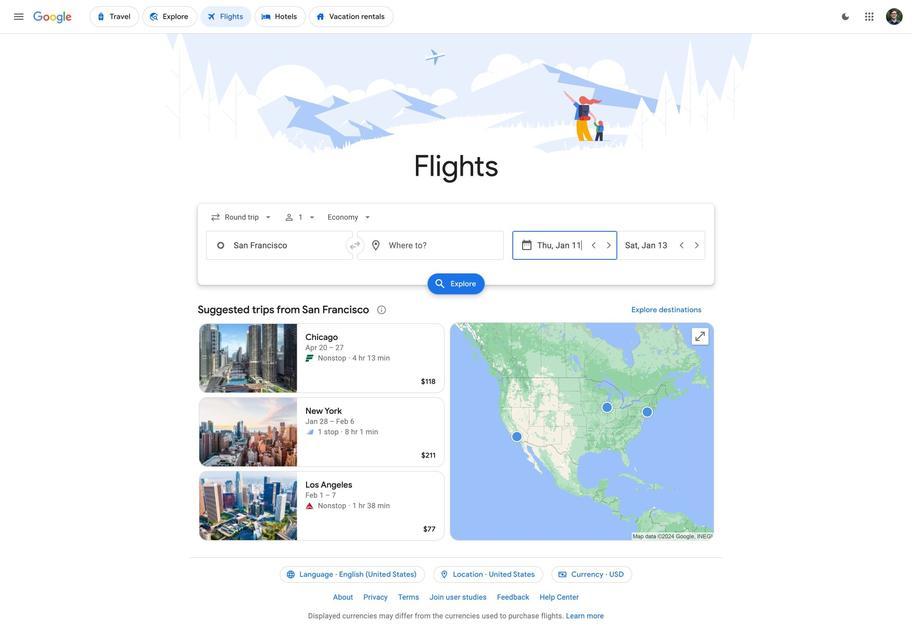 Task type: locate. For each thing, give the bounding box(es) containing it.
 image
[[348, 354, 350, 364], [341, 427, 343, 438], [348, 501, 350, 512]]

0 vertical spatial  image
[[348, 354, 350, 364]]

change appearance image
[[833, 4, 858, 29]]

2 vertical spatial  image
[[348, 501, 350, 512]]

 image for frontier and spirit image
[[341, 427, 343, 438]]

1 vertical spatial  image
[[341, 427, 343, 438]]

 image right frontier and spirit image
[[341, 427, 343, 438]]

None field
[[206, 208, 278, 227], [323, 208, 377, 227], [206, 208, 278, 227], [323, 208, 377, 227]]

118 US dollars text field
[[421, 377, 436, 387]]

main menu image
[[12, 10, 25, 23]]

Departure text field
[[537, 232, 585, 260]]

Return text field
[[625, 232, 673, 260]]

 image right 'delta' icon
[[348, 501, 350, 512]]

None text field
[[206, 231, 353, 260]]

 image right frontier icon
[[348, 354, 350, 364]]



Task type: vqa. For each thing, say whether or not it's contained in the screenshot.
the bottom 11
no



Task type: describe. For each thing, give the bounding box(es) containing it.
77 US dollars text field
[[423, 525, 436, 535]]

 image for frontier icon
[[348, 354, 350, 364]]

Where to? text field
[[357, 231, 504, 260]]

suggested trips from san francisco region
[[198, 298, 714, 546]]

 image for 'delta' icon
[[348, 501, 350, 512]]

delta image
[[305, 502, 314, 511]]

Flight search field
[[190, 204, 723, 298]]

frontier image
[[305, 355, 314, 363]]

frontier and spirit image
[[305, 428, 314, 437]]

211 US dollars text field
[[421, 451, 436, 461]]



